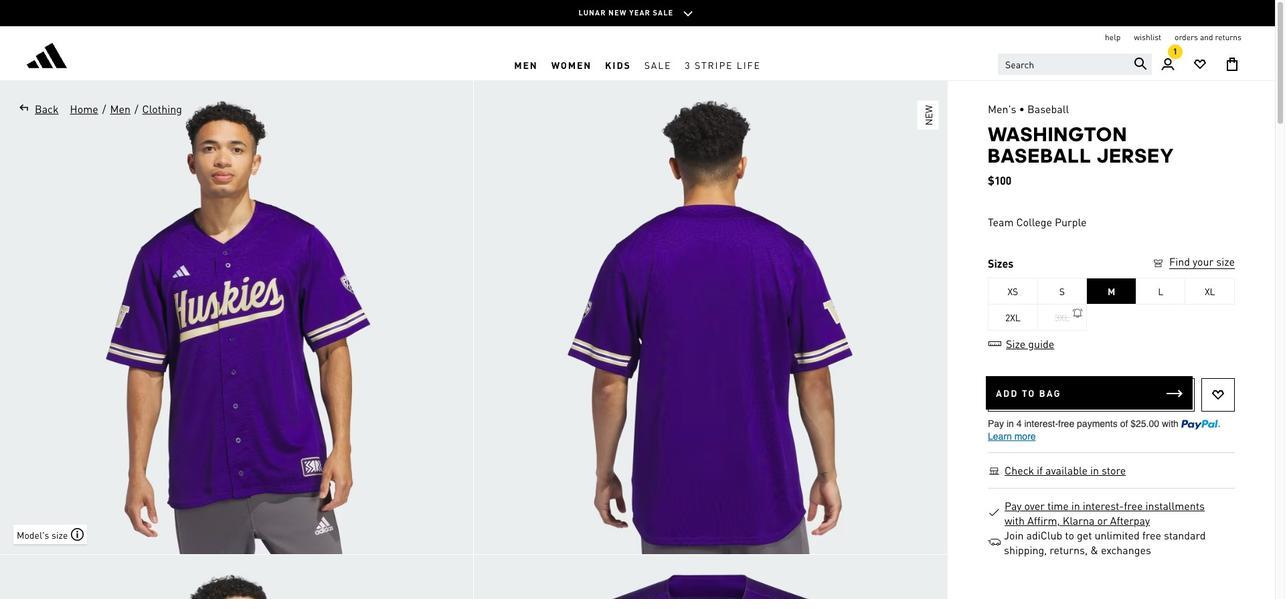 Task type: locate. For each thing, give the bounding box(es) containing it.
women link
[[545, 49, 599, 80]]

wishlist
[[1134, 32, 1162, 42]]

if
[[1037, 463, 1043, 477]]

free for interest-
[[1124, 499, 1143, 513]]

sale left "3" at the top of the page
[[644, 59, 672, 71]]

home / men / clothing
[[70, 102, 182, 116]]

1 horizontal spatial size
[[1217, 254, 1235, 268]]

1 vertical spatial free
[[1143, 528, 1161, 542]]

check if available in store button
[[1004, 463, 1127, 478]]

xl
[[1205, 285, 1215, 297]]

in inside the pay over time in interest-free installments with affirm, klarna or afterpay
[[1072, 499, 1080, 513]]

over
[[1025, 499, 1045, 513]]

get
[[1077, 528, 1092, 542]]

unlimited
[[1095, 528, 1140, 542]]

adiclub
[[1027, 528, 1063, 542]]

men
[[514, 59, 538, 71]]

clothing link
[[142, 101, 183, 117]]

purple
[[1055, 215, 1087, 229]]

home
[[70, 102, 98, 116]]

sale
[[653, 8, 674, 17], [644, 59, 672, 71]]

and
[[1200, 32, 1213, 42]]

0 horizontal spatial /
[[102, 102, 106, 116]]

free down afterpay
[[1143, 528, 1161, 542]]

returns
[[1215, 32, 1242, 42]]

2 / from the left
[[135, 102, 138, 116]]

find
[[1170, 254, 1190, 268]]

men's
[[988, 102, 1017, 116]]

size right your
[[1217, 254, 1235, 268]]

wishlist link
[[1134, 32, 1162, 43]]

sale right year
[[653, 8, 674, 17]]

baseball up '$100'
[[988, 144, 1092, 167]]

l button
[[1137, 278, 1186, 305]]

3xl
[[1055, 311, 1070, 323]]

2xl
[[1006, 311, 1021, 323]]

baseball
[[1028, 102, 1069, 116], [988, 144, 1092, 167]]

size right model's
[[52, 529, 68, 541]]

1 link
[[1152, 43, 1184, 80]]

Search field
[[998, 54, 1152, 75]]

model's size
[[17, 529, 68, 541]]

in for interest-
[[1072, 499, 1080, 513]]

installments
[[1146, 499, 1205, 513]]

stripe
[[695, 59, 733, 71]]

1 vertical spatial sale
[[644, 59, 672, 71]]

s
[[1060, 285, 1065, 297]]

in
[[1090, 463, 1099, 477], [1072, 499, 1080, 513]]

&
[[1091, 543, 1099, 557]]

new
[[609, 8, 627, 17]]

purple washington baseball jersey image
[[0, 81, 473, 554], [474, 81, 947, 554], [0, 555, 473, 599], [474, 555, 947, 599]]

free up afterpay
[[1124, 499, 1143, 513]]

add to bag
[[996, 387, 1062, 399]]

find your size button
[[1152, 254, 1235, 271]]

0 vertical spatial in
[[1090, 463, 1099, 477]]

1 vertical spatial size
[[52, 529, 68, 541]]

returns,
[[1050, 543, 1088, 557]]

in inside check if available in store button
[[1090, 463, 1099, 477]]

2xl button
[[989, 304, 1038, 331]]

in up klarna
[[1072, 499, 1080, 513]]

1
[[1173, 45, 1178, 55]]

1 vertical spatial in
[[1072, 499, 1080, 513]]

1 horizontal spatial in
[[1090, 463, 1099, 477]]

afterpay
[[1110, 513, 1150, 528]]

affirm,
[[1028, 513, 1060, 528]]

/ right men
[[135, 102, 138, 116]]

s button
[[1038, 278, 1087, 305]]

free
[[1124, 499, 1143, 513], [1143, 528, 1161, 542]]

lunar
[[579, 8, 606, 17]]

college
[[1017, 215, 1052, 229]]

sizes
[[988, 256, 1014, 270]]

0 vertical spatial baseball
[[1028, 102, 1069, 116]]

•
[[1019, 102, 1025, 116]]

free inside the join adiclub to get unlimited free standard shipping, returns, & exchanges
[[1143, 528, 1161, 542]]

men link
[[508, 49, 545, 80]]

1 horizontal spatial /
[[135, 102, 138, 116]]

in left store at the bottom
[[1090, 463, 1099, 477]]

0 horizontal spatial in
[[1072, 499, 1080, 513]]

sale link
[[638, 49, 678, 80]]

3xl button
[[1038, 304, 1087, 331]]

1 vertical spatial baseball
[[988, 144, 1092, 167]]

free for unlimited
[[1143, 528, 1161, 542]]

orders and returns
[[1175, 32, 1242, 42]]

standard
[[1164, 528, 1206, 542]]

0 horizontal spatial size
[[52, 529, 68, 541]]

klarna
[[1063, 513, 1095, 528]]

/ left men
[[102, 102, 106, 116]]

team
[[988, 215, 1014, 229]]

to
[[1022, 387, 1036, 399]]

0 vertical spatial free
[[1124, 499, 1143, 513]]

baseball right •
[[1028, 102, 1069, 116]]

free inside the pay over time in interest-free installments with affirm, klarna or afterpay
[[1124, 499, 1143, 513]]

/
[[102, 102, 106, 116], [135, 102, 138, 116]]

1 / from the left
[[102, 102, 106, 116]]

0 vertical spatial size
[[1217, 254, 1235, 268]]



Task type: describe. For each thing, give the bounding box(es) containing it.
3 stripe life
[[685, 59, 761, 71]]

kids
[[605, 59, 631, 71]]

find your size image
[[1152, 257, 1165, 270]]

home link
[[69, 101, 99, 117]]

help
[[1105, 32, 1121, 42]]

size guide link
[[988, 337, 1055, 351]]

men link
[[109, 101, 131, 117]]

men
[[110, 102, 130, 116]]

join adiclub to get unlimited free standard shipping, returns, & exchanges
[[1004, 528, 1206, 557]]

available
[[1046, 463, 1088, 477]]

men's • baseball washington baseball jersey $100
[[988, 102, 1175, 187]]

with
[[1005, 513, 1025, 528]]

join
[[1004, 528, 1024, 542]]

add to bag button
[[986, 376, 1193, 410]]

bag
[[1039, 387, 1062, 399]]

interest-
[[1083, 499, 1124, 513]]

back
[[35, 102, 59, 116]]

model's
[[17, 529, 49, 541]]

or
[[1098, 513, 1108, 528]]

year
[[629, 8, 651, 17]]

your
[[1193, 254, 1214, 268]]

life
[[737, 59, 761, 71]]

find your size
[[1170, 254, 1235, 268]]

pay
[[1005, 499, 1022, 513]]

l
[[1158, 285, 1164, 297]]

jersey
[[1097, 144, 1175, 167]]

xs button
[[989, 278, 1038, 305]]

3
[[685, 59, 691, 71]]

check
[[1005, 463, 1034, 477]]

3 stripe life link
[[678, 49, 768, 80]]

m
[[1108, 285, 1115, 297]]

help link
[[1105, 32, 1121, 43]]

women
[[551, 59, 592, 71]]

shipping,
[[1004, 543, 1047, 557]]

guide
[[1028, 337, 1055, 351]]

m button
[[1087, 278, 1137, 305]]

back link
[[13, 101, 59, 117]]

xs
[[1008, 285, 1018, 297]]

0 vertical spatial sale
[[653, 8, 674, 17]]

orders and returns link
[[1175, 32, 1242, 43]]

size guide
[[1006, 337, 1055, 351]]

exchanges
[[1101, 543, 1151, 557]]

kids link
[[599, 49, 638, 80]]

in for store
[[1090, 463, 1099, 477]]

size
[[1006, 337, 1026, 351]]

to
[[1065, 528, 1074, 542]]

$100
[[988, 173, 1012, 187]]

clothing
[[142, 102, 182, 116]]

lunar new year sale
[[579, 8, 674, 17]]

pay over time in interest-free installments with affirm, klarna or afterpay
[[1005, 499, 1205, 528]]

xl button
[[1186, 278, 1235, 305]]

new
[[923, 105, 935, 126]]

main navigation element
[[305, 49, 970, 80]]

time
[[1048, 499, 1069, 513]]

check if available in store
[[1005, 463, 1126, 477]]

store
[[1102, 463, 1126, 477]]

add
[[996, 387, 1019, 399]]

orders
[[1175, 32, 1198, 42]]

pay over time in interest-free installments with affirm, klarna or afterpay link
[[1004, 499, 1227, 528]]

washington
[[988, 123, 1128, 146]]

model's size button
[[13, 525, 87, 544]]

team college purple
[[988, 215, 1087, 229]]

sale inside sale link
[[644, 59, 672, 71]]



Task type: vqa. For each thing, say whether or not it's contained in the screenshot.
the &
yes



